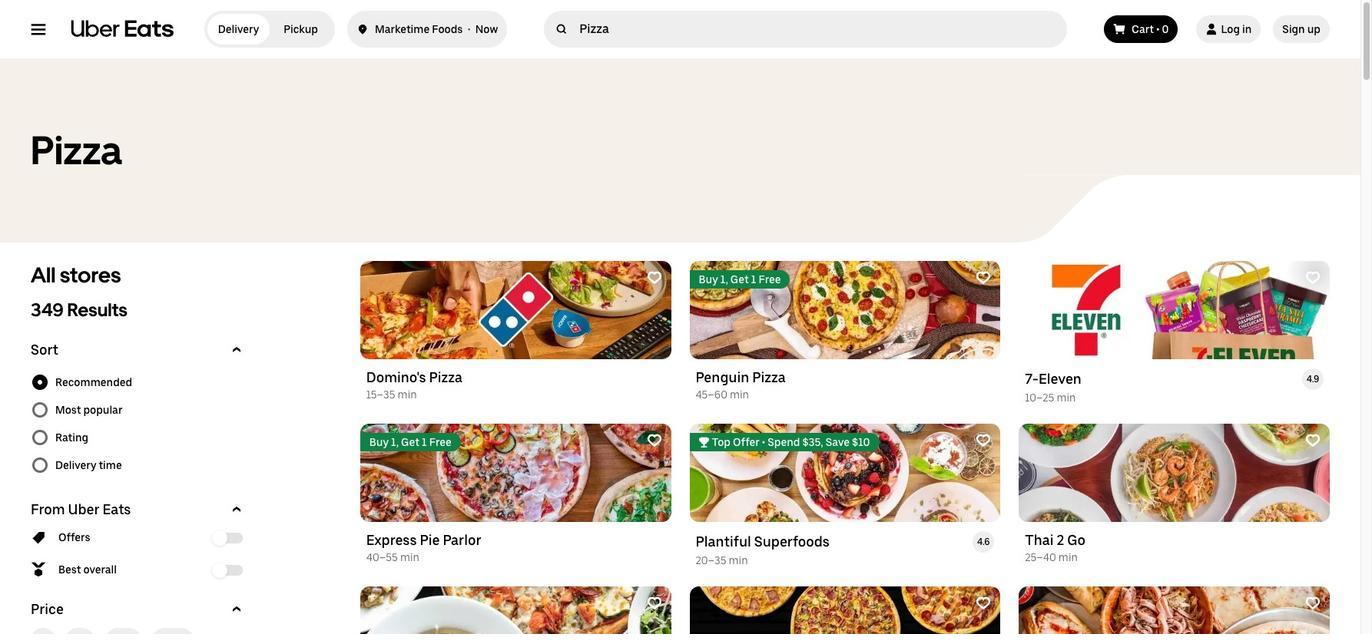 Task type: vqa. For each thing, say whether or not it's contained in the screenshot.
the Culture
no



Task type: locate. For each thing, give the bounding box(es) containing it.
log in
[[1222, 23, 1252, 35]]

best
[[58, 564, 81, 576]]

most popular
[[55, 404, 123, 417]]

delivery left the pickup
[[218, 23, 259, 35]]

sign
[[1283, 23, 1306, 35]]

0 horizontal spatial •
[[468, 23, 471, 35]]

add to favorites image
[[647, 271, 662, 286], [976, 434, 992, 449], [1306, 434, 1321, 449]]

2 • from the left
[[1157, 23, 1160, 35]]

delivery for delivery time
[[55, 460, 96, 472]]

cart • 0
[[1132, 23, 1169, 35]]

marketime
[[375, 23, 430, 35]]

all stores
[[31, 262, 121, 288]]

uber
[[68, 502, 100, 518]]

price button
[[31, 601, 246, 620]]

add to favorites image
[[976, 271, 992, 286], [1306, 271, 1321, 286], [647, 434, 662, 449], [647, 596, 662, 612], [976, 596, 992, 612], [1306, 596, 1321, 612]]

Food, groceries, drinks, etc text field
[[580, 22, 1061, 37]]

uber eats home image
[[71, 20, 174, 38]]

0 horizontal spatial delivery
[[55, 460, 96, 472]]

main navigation menu image
[[31, 22, 46, 37]]

stores
[[60, 262, 121, 288]]

delivery inside "option"
[[218, 23, 259, 35]]

1 vertical spatial delivery
[[55, 460, 96, 472]]

delivery
[[218, 23, 259, 35], [55, 460, 96, 472]]

1 horizontal spatial •
[[1157, 23, 1160, 35]]

overall
[[83, 564, 117, 576]]

best overall
[[58, 564, 117, 576]]

Delivery radio
[[208, 14, 270, 45]]

foods
[[432, 23, 463, 35]]

all
[[31, 262, 56, 288]]

up
[[1308, 23, 1321, 35]]

• left now
[[468, 23, 471, 35]]

cart
[[1132, 23, 1154, 35]]

most
[[55, 404, 81, 417]]

log in link
[[1197, 15, 1262, 43]]

0 vertical spatial delivery
[[218, 23, 259, 35]]

delivery down rating
[[55, 460, 96, 472]]

delivery inside option group
[[55, 460, 96, 472]]

option group
[[31, 369, 246, 480]]

0 horizontal spatial add to favorites image
[[647, 271, 662, 286]]

delivery for delivery
[[218, 23, 259, 35]]

•
[[468, 23, 471, 35], [1157, 23, 1160, 35]]

• left 0 at right
[[1157, 23, 1160, 35]]

offers
[[58, 532, 90, 544]]

1 horizontal spatial delivery
[[218, 23, 259, 35]]

deliver to image
[[357, 20, 369, 38]]

from
[[31, 502, 65, 518]]

option group containing recommended
[[31, 369, 246, 480]]

1 • from the left
[[468, 23, 471, 35]]

1 horizontal spatial add to favorites image
[[976, 434, 992, 449]]

log
[[1222, 23, 1241, 35]]



Task type: describe. For each thing, give the bounding box(es) containing it.
sort
[[31, 342, 58, 358]]

sign up link
[[1274, 15, 1330, 43]]

sort button
[[31, 341, 246, 360]]

2 horizontal spatial add to favorites image
[[1306, 434, 1321, 449]]

from uber eats button
[[31, 501, 246, 520]]

popular
[[83, 404, 123, 417]]

marketime foods • now
[[375, 23, 498, 35]]

0
[[1163, 23, 1169, 35]]

delivery time
[[55, 460, 122, 472]]

pickup
[[284, 23, 318, 35]]

price
[[31, 602, 64, 618]]

eats
[[103, 502, 131, 518]]

in
[[1243, 23, 1252, 35]]

recommended
[[55, 377, 132, 389]]

now
[[476, 23, 498, 35]]

from uber eats
[[31, 502, 131, 518]]

349
[[31, 299, 64, 321]]

349 results
[[31, 299, 127, 321]]

rating
[[55, 432, 88, 444]]

pizza
[[31, 126, 123, 174]]

sign up
[[1283, 23, 1321, 35]]

time
[[99, 460, 122, 472]]

results
[[67, 299, 127, 321]]

Pickup radio
[[270, 14, 332, 45]]



